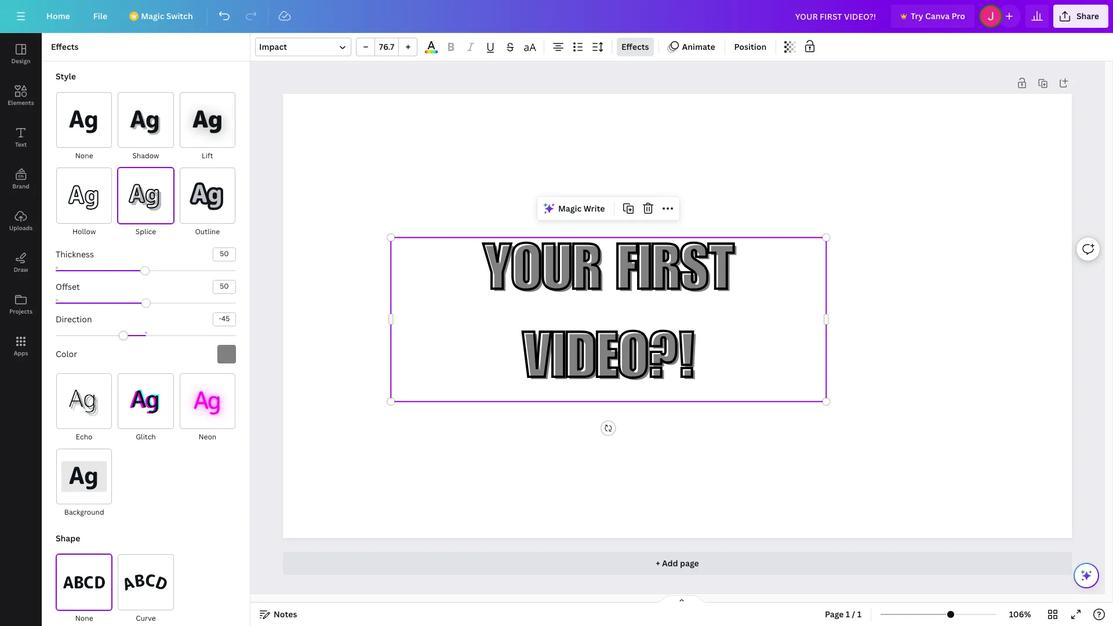 Task type: describe. For each thing, give the bounding box(es) containing it.
first
[[616, 243, 734, 307]]

side panel tab list
[[0, 33, 42, 367]]

direction
[[56, 314, 92, 325]]

impact button
[[255, 38, 351, 56]]

106%
[[1009, 609, 1031, 620]]

impact
[[259, 41, 287, 52]]

magic switch button
[[121, 5, 202, 28]]

offset
[[56, 281, 80, 292]]

design
[[11, 57, 30, 65]]

2 1 from the left
[[857, 609, 862, 620]]

pro
[[952, 10, 965, 21]]

magic for magic write
[[558, 203, 582, 214]]

106% button
[[1002, 605, 1039, 624]]

magic switch
[[141, 10, 193, 21]]

show pages image
[[654, 595, 710, 604]]

file button
[[84, 5, 117, 28]]

page 1 / 1
[[825, 609, 862, 620]]

+ add page
[[656, 558, 699, 569]]

shadow button
[[117, 92, 174, 163]]

hollow button
[[56, 167, 113, 238]]

notes button
[[255, 605, 302, 624]]

+ add page button
[[283, 552, 1072, 575]]

canva assistant image
[[1080, 569, 1094, 583]]

curve button
[[117, 554, 174, 625]]

style
[[56, 71, 76, 82]]

neon button
[[179, 373, 236, 444]]

design button
[[0, 33, 42, 75]]

magic write
[[558, 203, 605, 214]]

write
[[584, 203, 605, 214]]

shadow
[[133, 151, 159, 161]]

Design title text field
[[786, 5, 887, 28]]

shape element
[[56, 533, 236, 625]]

effects button
[[617, 38, 654, 56]]

background
[[64, 508, 104, 517]]

+
[[656, 558, 660, 569]]

/
[[852, 609, 856, 620]]

background button
[[56, 448, 113, 519]]

brand
[[12, 182, 29, 190]]

text
[[15, 140, 27, 148]]

draw button
[[0, 242, 42, 284]]

outline button
[[179, 167, 236, 238]]

brand button
[[0, 158, 42, 200]]

– – number field
[[379, 41, 395, 52]]

file
[[93, 10, 107, 21]]

none button for shape
[[56, 554, 113, 625]]

page
[[680, 558, 699, 569]]

shape
[[56, 533, 80, 544]]

elements button
[[0, 75, 42, 117]]

your first video?!
[[483, 243, 734, 395]]

echo
[[76, 432, 93, 442]]

share
[[1077, 10, 1099, 21]]

animate button
[[664, 38, 720, 56]]

home link
[[37, 5, 79, 28]]

lift button
[[179, 92, 236, 163]]

none button for style
[[56, 92, 113, 163]]

color range image
[[425, 51, 438, 53]]



Task type: vqa. For each thing, say whether or not it's contained in the screenshot.
"Mac"
no



Task type: locate. For each thing, give the bounding box(es) containing it.
uploads button
[[0, 200, 42, 242]]

try canva pro button
[[891, 5, 975, 28]]

none
[[75, 151, 93, 161], [75, 613, 93, 623]]

notes
[[274, 609, 297, 620]]

Thickness text field
[[213, 248, 235, 261]]

position
[[734, 41, 767, 52]]

1 none from the top
[[75, 151, 93, 161]]

none button down the shape
[[56, 554, 113, 625]]

1 horizontal spatial effects
[[622, 41, 649, 52]]

effects up style
[[51, 41, 79, 52]]

glitch button
[[117, 373, 174, 444]]

main menu bar
[[0, 0, 1113, 33]]

try
[[911, 10, 924, 21]]

add
[[662, 558, 678, 569]]

magic left write
[[558, 203, 582, 214]]

effects inside effects 'dropdown button'
[[622, 41, 649, 52]]

outline
[[195, 227, 220, 236]]

position button
[[730, 38, 771, 56]]

none button inside shape element
[[56, 554, 113, 625]]

none for style
[[75, 151, 93, 161]]

2 none button from the top
[[56, 554, 113, 625]]

0 vertical spatial none button
[[56, 92, 113, 163]]

lift
[[202, 151, 213, 161]]

magic inside button
[[141, 10, 164, 21]]

1 vertical spatial none button
[[56, 554, 113, 625]]

Direction text field
[[213, 313, 235, 326]]

apps button
[[0, 325, 42, 367]]

0 vertical spatial none
[[75, 151, 93, 161]]

uploads
[[9, 224, 33, 232]]

magic for magic switch
[[141, 10, 164, 21]]

1 vertical spatial magic
[[558, 203, 582, 214]]

1 horizontal spatial 1
[[857, 609, 862, 620]]

thickness
[[56, 249, 94, 260]]

hollow
[[72, 227, 96, 236]]

try canva pro
[[911, 10, 965, 21]]

#808080 image
[[217, 345, 236, 363]]

none inside the style element
[[75, 151, 93, 161]]

neon
[[199, 432, 216, 442]]

0 horizontal spatial 1
[[846, 609, 850, 620]]

1 1 from the left
[[846, 609, 850, 620]]

page
[[825, 609, 844, 620]]

0 vertical spatial magic
[[141, 10, 164, 21]]

your
[[483, 243, 601, 307]]

animate
[[682, 41, 715, 52]]

magic write button
[[540, 199, 610, 218]]

2 effects from the left
[[622, 41, 649, 52]]

curve
[[136, 613, 156, 623]]

0 horizontal spatial effects
[[51, 41, 79, 52]]

glitch
[[136, 432, 156, 442]]

1 right /
[[857, 609, 862, 620]]

share button
[[1054, 5, 1109, 28]]

text button
[[0, 117, 42, 158]]

none inside shape element
[[75, 613, 93, 623]]

color
[[56, 348, 77, 359]]

1 effects from the left
[[51, 41, 79, 52]]

0 horizontal spatial magic
[[141, 10, 164, 21]]

magic left switch
[[141, 10, 164, 21]]

none button
[[56, 92, 113, 163], [56, 554, 113, 625]]

1 vertical spatial none
[[75, 613, 93, 623]]

1 none button from the top
[[56, 92, 113, 163]]

elements
[[8, 99, 34, 107]]

2 none from the top
[[75, 613, 93, 623]]

echo button
[[56, 373, 113, 444]]

effects
[[51, 41, 79, 52], [622, 41, 649, 52]]

Offset text field
[[213, 280, 235, 293]]

projects button
[[0, 284, 42, 325]]

magic inside "button"
[[558, 203, 582, 214]]

video?!
[[522, 331, 695, 395]]

style element
[[51, 71, 236, 519]]

none button down style
[[56, 92, 113, 163]]

1
[[846, 609, 850, 620], [857, 609, 862, 620]]

home
[[46, 10, 70, 21]]

switch
[[166, 10, 193, 21]]

projects
[[9, 307, 32, 315]]

group
[[356, 38, 418, 56]]

none for shape
[[75, 613, 93, 623]]

splice
[[136, 227, 156, 236]]

effects left animate dropdown button
[[622, 41, 649, 52]]

draw
[[14, 266, 28, 274]]

magic
[[141, 10, 164, 21], [558, 203, 582, 214]]

apps
[[14, 349, 28, 357]]

1 left /
[[846, 609, 850, 620]]

splice button
[[117, 167, 174, 238]]

#808080 image
[[217, 345, 236, 363]]

1 horizontal spatial magic
[[558, 203, 582, 214]]

canva
[[925, 10, 950, 21]]



